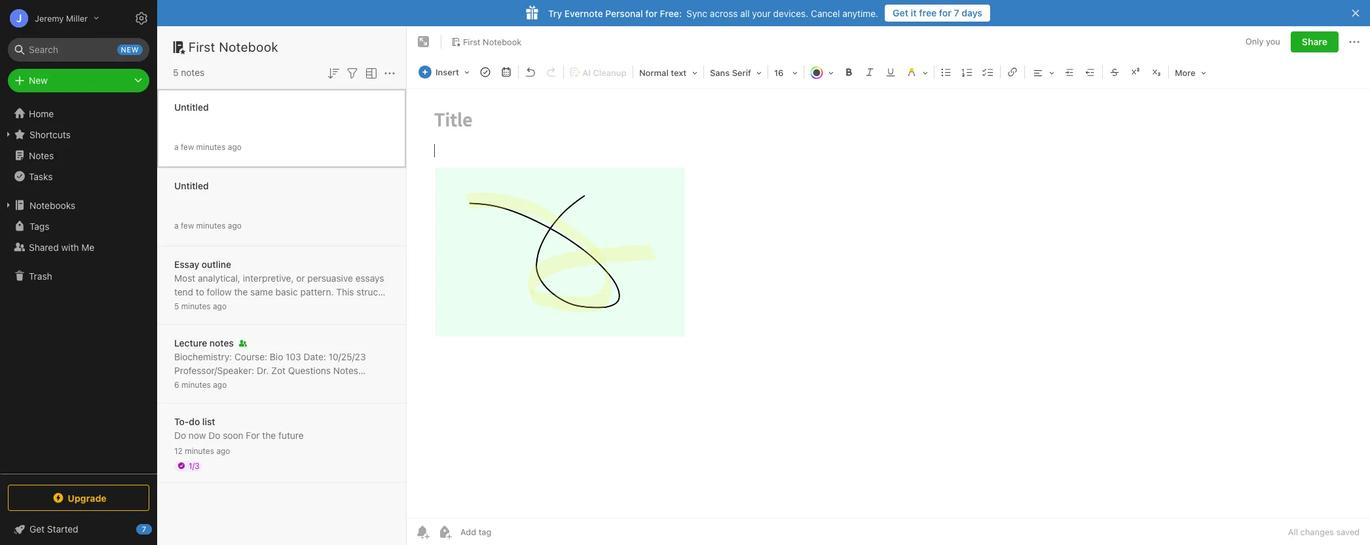 Task type: locate. For each thing, give the bounding box(es) containing it.
settings image
[[134, 10, 149, 26]]

Font size field
[[770, 63, 803, 82]]

Heading level field
[[635, 63, 702, 82]]

to
[[196, 286, 204, 297]]

do down list
[[209, 430, 220, 441]]

try evernote personal for free: sync across all your devices. cancel anytime.
[[548, 8, 879, 19]]

Highlight field
[[902, 63, 933, 82]]

to-do list do now do soon for the future
[[174, 416, 304, 441]]

biochemistry: course: bio 103 date: 10/25/23 professor/speaker: dr. zot questions notes summary
[[174, 351, 366, 390]]

1 vertical spatial a
[[174, 220, 179, 230]]

to-
[[174, 416, 189, 427]]

Font family field
[[706, 63, 767, 82]]

shared with me link
[[0, 237, 157, 258]]

first up "5 notes"
[[189, 39, 216, 54]]

0 horizontal spatial first notebook
[[189, 39, 279, 54]]

0 horizontal spatial notes
[[181, 67, 205, 78]]

evernote
[[565, 8, 603, 19]]

notebook inside note list element
[[219, 39, 279, 54]]

1 vertical spatial notes
[[333, 365, 358, 376]]

normal text
[[639, 67, 687, 78]]

1 horizontal spatial more actions field
[[1347, 31, 1363, 52]]

Sort options field
[[326, 64, 341, 81]]

outdent image
[[1082, 63, 1100, 81]]

note list element
[[157, 26, 407, 545]]

Add tag field
[[459, 526, 558, 538]]

0 horizontal spatial you
[[245, 300, 260, 311]]

you down "same"
[[245, 300, 260, 311]]

minutes
[[196, 142, 226, 152], [196, 220, 226, 230], [181, 301, 211, 311], [182, 380, 211, 390], [185, 446, 214, 456]]

first up the 'task' icon
[[463, 36, 481, 47]]

tasks button
[[0, 166, 157, 187]]

1 horizontal spatial for
[[646, 8, 658, 19]]

first notebook up the 'task' icon
[[463, 36, 522, 47]]

0 horizontal spatial first
[[189, 39, 216, 54]]

1 vertical spatial the
[[262, 430, 276, 441]]

0 horizontal spatial more actions field
[[382, 64, 398, 81]]

ago for 6 minutes ago
[[213, 380, 227, 390]]

get for get it free for 7 days
[[893, 7, 909, 18]]

pattern.
[[300, 286, 334, 297]]

5
[[173, 67, 179, 78], [174, 301, 179, 311]]

lecture notes
[[174, 337, 234, 348]]

0 horizontal spatial get
[[29, 524, 45, 535]]

numbered list image
[[959, 63, 977, 81]]

0 vertical spatial notes
[[181, 67, 205, 78]]

formulate
[[263, 300, 303, 311]]

Insert field
[[415, 63, 474, 81]]

0 horizontal spatial more actions image
[[382, 65, 398, 81]]

1 horizontal spatial first notebook
[[463, 36, 522, 47]]

for left free:
[[646, 8, 658, 19]]

1 vertical spatial untitled
[[174, 180, 209, 191]]

only
[[1246, 36, 1264, 47]]

0 horizontal spatial for
[[174, 314, 186, 325]]

0 vertical spatial a few minutes ago
[[174, 142, 242, 152]]

do
[[174, 430, 186, 441], [209, 430, 220, 441]]

notes down 10/25/23
[[333, 365, 358, 376]]

ago
[[228, 142, 242, 152], [228, 220, 242, 230], [213, 301, 227, 311], [213, 380, 227, 390], [216, 446, 230, 456]]

miller
[[66, 13, 88, 23]]

1 vertical spatial get
[[29, 524, 45, 535]]

1 horizontal spatial first
[[463, 36, 481, 47]]

12 minutes ago
[[174, 446, 230, 456]]

Account field
[[0, 5, 99, 31]]

0 horizontal spatial the
[[234, 286, 248, 297]]

get inside button
[[893, 7, 909, 18]]

1 vertical spatial you
[[245, 300, 260, 311]]

0 vertical spatial few
[[181, 142, 194, 152]]

notes up the tasks
[[29, 150, 54, 161]]

7
[[954, 7, 960, 18], [142, 525, 146, 533]]

More actions field
[[1347, 31, 1363, 52], [382, 64, 398, 81]]

for
[[940, 7, 952, 18], [646, 8, 658, 19], [174, 314, 186, 325]]

1 vertical spatial few
[[181, 220, 194, 230]]

anytime.
[[843, 8, 879, 19]]

1 vertical spatial 5
[[174, 301, 179, 311]]

1 horizontal spatial notebook
[[483, 36, 522, 47]]

7 left click to collapse image
[[142, 525, 146, 533]]

0 horizontal spatial do
[[174, 430, 186, 441]]

for left most
[[174, 314, 186, 325]]

get inside help and learning task checklist field
[[29, 524, 45, 535]]

0 vertical spatial more actions field
[[1347, 31, 1363, 52]]

6
[[174, 380, 179, 390]]

sans
[[710, 67, 730, 78]]

do down "to-"
[[174, 430, 186, 441]]

you inside most analytical, interpretive, or persuasive essays tend to follow the same basic pattern. this struc ture should help you formulate effective outlines for most ...
[[245, 300, 260, 311]]

calendar event image
[[497, 63, 516, 81]]

more actions field right view options field
[[382, 64, 398, 81]]

shared with me
[[29, 241, 95, 253]]

0 vertical spatial the
[[234, 286, 248, 297]]

1 horizontal spatial you
[[1267, 36, 1281, 47]]

0 vertical spatial untitled
[[174, 101, 209, 112]]

this
[[336, 286, 354, 297]]

get left started
[[29, 524, 45, 535]]

a
[[174, 142, 179, 152], [174, 220, 179, 230]]

upgrade
[[68, 492, 107, 504]]

me
[[81, 241, 95, 253]]

free
[[919, 7, 937, 18]]

more actions field right share button
[[1347, 31, 1363, 52]]

1 untitled from the top
[[174, 101, 209, 112]]

checklist image
[[980, 63, 998, 81]]

1 horizontal spatial do
[[209, 430, 220, 441]]

insert link image
[[1004, 63, 1022, 81]]

with
[[61, 241, 79, 253]]

you inside note window element
[[1267, 36, 1281, 47]]

home
[[29, 108, 54, 119]]

notes
[[29, 150, 54, 161], [333, 365, 358, 376]]

first
[[463, 36, 481, 47], [189, 39, 216, 54]]

More field
[[1171, 63, 1211, 82]]

shortcuts button
[[0, 124, 157, 145]]

more actions image right share button
[[1347, 34, 1363, 50]]

1 horizontal spatial the
[[262, 430, 276, 441]]

0 vertical spatial 5
[[173, 67, 179, 78]]

struc
[[357, 286, 382, 297]]

0 horizontal spatial 7
[[142, 525, 146, 533]]

2 do from the left
[[209, 430, 220, 441]]

you right only
[[1267, 36, 1281, 47]]

1 horizontal spatial notes
[[210, 337, 234, 348]]

0 horizontal spatial notebook
[[219, 39, 279, 54]]

click to collapse image
[[152, 521, 162, 537]]

effective
[[306, 300, 343, 311]]

trash link
[[0, 265, 157, 286]]

1 vertical spatial notes
[[210, 337, 234, 348]]

first notebook up "5 notes"
[[189, 39, 279, 54]]

first inside "button"
[[463, 36, 481, 47]]

now
[[189, 430, 206, 441]]

1 horizontal spatial get
[[893, 7, 909, 18]]

more actions image inside note list element
[[382, 65, 398, 81]]

add filters image
[[345, 65, 360, 81]]

expand notebooks image
[[3, 200, 14, 210]]

0 vertical spatial more actions image
[[1347, 34, 1363, 50]]

it
[[911, 7, 917, 18]]

for
[[246, 430, 260, 441]]

1 vertical spatial more actions image
[[382, 65, 398, 81]]

free:
[[660, 8, 682, 19]]

most
[[174, 272, 195, 283]]

5 for 5 notes
[[173, 67, 179, 78]]

more
[[1175, 67, 1196, 78]]

0 vertical spatial 7
[[954, 7, 960, 18]]

0 vertical spatial you
[[1267, 36, 1281, 47]]

get left it
[[893, 7, 909, 18]]

more actions image
[[1347, 34, 1363, 50], [382, 65, 398, 81]]

professor/speaker:
[[174, 365, 254, 376]]

7 left 'days'
[[954, 7, 960, 18]]

notebooks
[[29, 200, 75, 211]]

1 a few minutes ago from the top
[[174, 142, 242, 152]]

future
[[278, 430, 304, 441]]

7 inside help and learning task checklist field
[[142, 525, 146, 533]]

outline
[[202, 258, 231, 270]]

minutes for 6 minutes ago
[[182, 380, 211, 390]]

10/25/23
[[329, 351, 366, 362]]

1 vertical spatial 7
[[142, 525, 146, 533]]

biochemistry:
[[174, 351, 232, 362]]

1 do from the left
[[174, 430, 186, 441]]

1 vertical spatial more actions field
[[382, 64, 398, 81]]

ago for 5 minutes ago
[[213, 301, 227, 311]]

few
[[181, 142, 194, 152], [181, 220, 194, 230]]

new search field
[[17, 38, 143, 62]]

1/3
[[189, 461, 200, 471]]

1 horizontal spatial 7
[[954, 7, 960, 18]]

notes link
[[0, 145, 157, 166]]

more actions image right view options field
[[382, 65, 398, 81]]

1 horizontal spatial notes
[[333, 365, 358, 376]]

get started
[[29, 524, 78, 535]]

Note Editor text field
[[407, 89, 1371, 518]]

soon
[[223, 430, 244, 441]]

add a reminder image
[[415, 524, 430, 540]]

0 vertical spatial get
[[893, 7, 909, 18]]

0 vertical spatial a
[[174, 142, 179, 152]]

5 for 5 minutes ago
[[174, 301, 179, 311]]

days
[[962, 7, 983, 18]]

the right "for"
[[262, 430, 276, 441]]

you
[[1267, 36, 1281, 47], [245, 300, 260, 311]]

0 vertical spatial notes
[[29, 150, 54, 161]]

tree
[[0, 103, 157, 473]]

for right free
[[940, 7, 952, 18]]

notes
[[181, 67, 205, 78], [210, 337, 234, 348]]

the up 'help'
[[234, 286, 248, 297]]

minutes for 5 minutes ago
[[181, 301, 211, 311]]

2 a from the top
[[174, 220, 179, 230]]

2 horizontal spatial for
[[940, 7, 952, 18]]

2 few from the top
[[181, 220, 194, 230]]

do
[[189, 416, 200, 427]]

for inside button
[[940, 7, 952, 18]]

for for 7
[[940, 7, 952, 18]]

1 vertical spatial a few minutes ago
[[174, 220, 242, 230]]

summary
[[174, 378, 214, 390]]

basic
[[276, 286, 298, 297]]

lecture
[[174, 337, 207, 348]]

essays
[[356, 272, 384, 283]]

Search text field
[[17, 38, 140, 62]]

1 horizontal spatial more actions image
[[1347, 34, 1363, 50]]



Task type: vqa. For each thing, say whether or not it's contained in the screenshot.
Start writing… text field
no



Task type: describe. For each thing, give the bounding box(es) containing it.
the inside to-do list do now do soon for the future
[[262, 430, 276, 441]]

tags button
[[0, 216, 157, 237]]

new button
[[8, 69, 149, 92]]

devices.
[[774, 8, 809, 19]]

trash
[[29, 270, 52, 281]]

6 minutes ago
[[174, 380, 227, 390]]

all
[[741, 8, 750, 19]]

get it free for 7 days
[[893, 7, 983, 18]]

Add filters field
[[345, 64, 360, 81]]

outlines
[[345, 300, 378, 311]]

changes
[[1301, 527, 1335, 537]]

italic image
[[861, 63, 879, 81]]

the inside most analytical, interpretive, or persuasive essays tend to follow the same basic pattern. this struc ture should help you formulate effective outlines for most ...
[[234, 286, 248, 297]]

saved
[[1337, 527, 1360, 537]]

add tag image
[[437, 524, 453, 540]]

first notebook inside "button"
[[463, 36, 522, 47]]

7 inside button
[[954, 7, 960, 18]]

insert
[[436, 67, 459, 77]]

jeremy miller
[[35, 13, 88, 23]]

or
[[296, 272, 305, 283]]

notes for lecture notes
[[210, 337, 234, 348]]

share button
[[1291, 31, 1339, 52]]

more actions field inside note window element
[[1347, 31, 1363, 52]]

started
[[47, 524, 78, 535]]

ago for 12 minutes ago
[[216, 446, 230, 456]]

upgrade button
[[8, 485, 149, 511]]

View options field
[[360, 64, 379, 81]]

same
[[250, 286, 273, 297]]

help
[[224, 300, 243, 311]]

text
[[671, 67, 687, 78]]

your
[[752, 8, 771, 19]]

more actions field inside note list element
[[382, 64, 398, 81]]

more actions image for more actions "field" inside note window element
[[1347, 34, 1363, 50]]

cancel
[[811, 8, 840, 19]]

Alignment field
[[1027, 63, 1059, 82]]

notes for 5 notes
[[181, 67, 205, 78]]

underline image
[[882, 63, 900, 81]]

interpretive,
[[243, 272, 294, 283]]

all
[[1289, 527, 1299, 537]]

103
[[286, 351, 301, 362]]

notes inside the biochemistry: course: bio 103 date: 10/25/23 professor/speaker: dr. zot questions notes summary
[[333, 365, 358, 376]]

strikethrough image
[[1106, 63, 1124, 81]]

jeremy
[[35, 13, 64, 23]]

analytical,
[[198, 272, 240, 283]]

questions
[[288, 365, 331, 376]]

serif
[[732, 67, 751, 78]]

share
[[1303, 36, 1328, 47]]

home link
[[0, 103, 157, 124]]

for for free:
[[646, 8, 658, 19]]

date:
[[304, 351, 326, 362]]

tasks
[[29, 171, 53, 182]]

notebooks link
[[0, 195, 157, 216]]

essay outline
[[174, 258, 231, 270]]

5 minutes ago
[[174, 301, 227, 311]]

tree containing home
[[0, 103, 157, 473]]

new
[[29, 75, 48, 86]]

get it free for 7 days button
[[885, 5, 991, 22]]

indent image
[[1061, 63, 1079, 81]]

more actions image for more actions "field" inside the note list element
[[382, 65, 398, 81]]

dr.
[[257, 365, 269, 376]]

tend
[[174, 286, 193, 297]]

for inside most analytical, interpretive, or persuasive essays tend to follow the same basic pattern. this struc ture should help you formulate effective outlines for most ...
[[174, 314, 186, 325]]

undo image
[[522, 63, 540, 81]]

16
[[774, 67, 784, 78]]

minutes for 12 minutes ago
[[185, 446, 214, 456]]

first notebook inside note list element
[[189, 39, 279, 54]]

0 horizontal spatial notes
[[29, 150, 54, 161]]

ture
[[174, 286, 382, 311]]

normal
[[639, 67, 669, 78]]

sync
[[687, 8, 708, 19]]

new
[[121, 45, 139, 54]]

notebook inside "button"
[[483, 36, 522, 47]]

get for get started
[[29, 524, 45, 535]]

follow
[[207, 286, 232, 297]]

2 untitled from the top
[[174, 180, 209, 191]]

Help and Learning task checklist field
[[0, 519, 157, 540]]

first notebook button
[[447, 33, 526, 51]]

try
[[548, 8, 562, 19]]

task image
[[476, 63, 495, 81]]

only you
[[1246, 36, 1281, 47]]

bold image
[[840, 63, 858, 81]]

course: bio
[[235, 351, 283, 362]]

Font color field
[[806, 63, 839, 82]]

12
[[174, 446, 183, 456]]

zot
[[271, 365, 286, 376]]

personal
[[606, 8, 643, 19]]

...
[[212, 314, 220, 325]]

1 few from the top
[[181, 142, 194, 152]]

list
[[202, 416, 215, 427]]

most
[[189, 314, 210, 325]]

5 notes
[[173, 67, 205, 78]]

2 a few minutes ago from the top
[[174, 220, 242, 230]]

shared
[[29, 241, 59, 253]]

superscript image
[[1127, 63, 1145, 81]]

1 a from the top
[[174, 142, 179, 152]]

first inside note list element
[[189, 39, 216, 54]]

note window element
[[407, 26, 1371, 545]]

subscript image
[[1148, 63, 1166, 81]]

sans serif
[[710, 67, 751, 78]]

bulleted list image
[[938, 63, 956, 81]]

expand note image
[[416, 34, 432, 50]]

most analytical, interpretive, or persuasive essays tend to follow the same basic pattern. this struc ture should help you formulate effective outlines for most ...
[[174, 272, 384, 325]]

across
[[710, 8, 738, 19]]

essay
[[174, 258, 199, 270]]

all changes saved
[[1289, 527, 1360, 537]]



